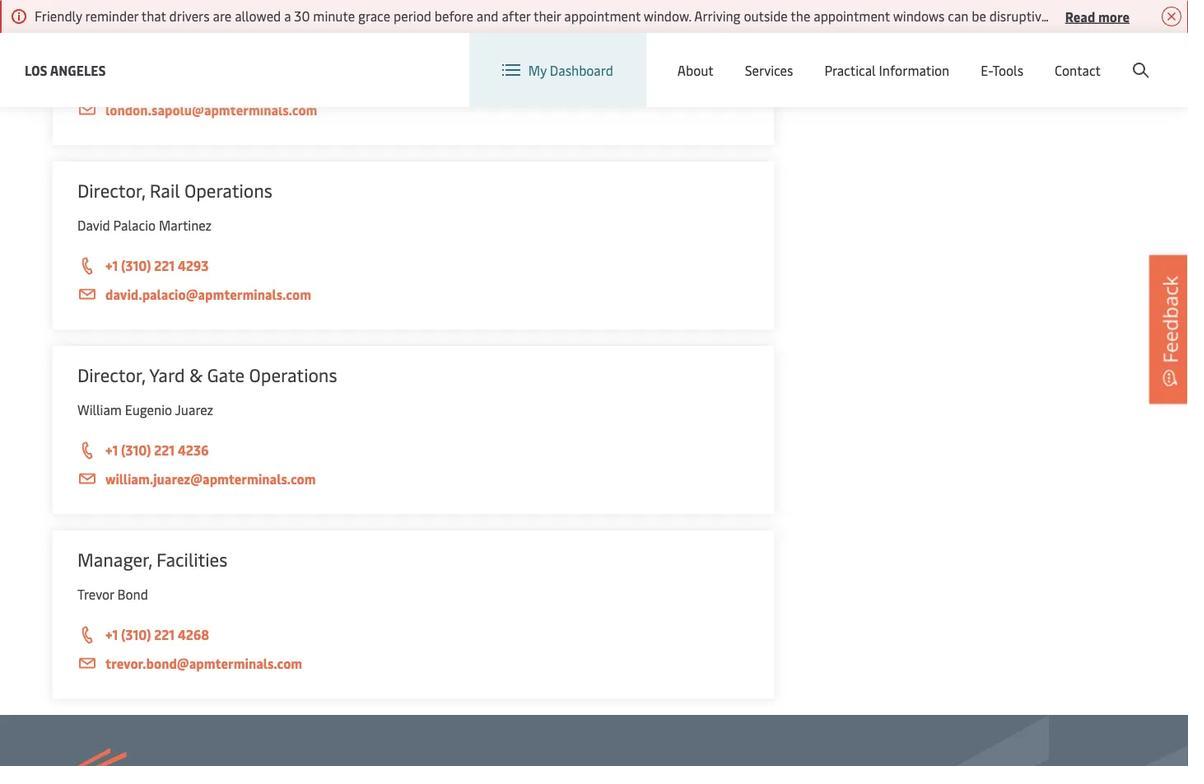 Task type: vqa. For each thing, say whether or not it's contained in the screenshot.
the My at top left
yes



Task type: locate. For each thing, give the bounding box(es) containing it.
director, yard & gate operations
[[77, 362, 337, 387]]

services
[[745, 61, 794, 79]]

0 vertical spatial +1
[[105, 257, 118, 274]]

rail
[[150, 178, 180, 202]]

read more
[[1066, 7, 1130, 25]]

2 (310) from the top
[[121, 441, 151, 459]]

director,
[[77, 178, 145, 202], [77, 362, 145, 387]]

e-
[[981, 61, 993, 79]]

1 vertical spatial (310)
[[121, 441, 151, 459]]

director, up david
[[77, 178, 145, 202]]

sapolu
[[125, 32, 165, 49]]

1 vertical spatial director,
[[77, 362, 145, 387]]

london.sapolu@apmterminals.com
[[105, 101, 318, 119]]

1 221 from the top
[[154, 257, 175, 274]]

+1 (310) 221 4236 link
[[77, 440, 750, 461]]

2 vertical spatial (310)
[[121, 626, 151, 643]]

3 221 from the top
[[154, 626, 175, 643]]

trevor.bond@apmterminals.com
[[105, 654, 302, 672]]

2 vertical spatial 221
[[154, 626, 175, 643]]

221 left 4293
[[154, 257, 175, 274]]

(310) inside '+1 (310) 221 4293' link
[[121, 257, 151, 274]]

practical information button
[[825, 33, 950, 107]]

director, up william
[[77, 362, 145, 387]]

1 director, from the top
[[77, 178, 145, 202]]

1 vertical spatial operations
[[249, 362, 337, 387]]

operations
[[184, 178, 273, 202], [249, 362, 337, 387]]

about button
[[678, 33, 714, 107]]

switch location
[[850, 48, 943, 66]]

close alert image
[[1162, 7, 1182, 26]]

221 left 4236
[[154, 441, 175, 459]]

read
[[1066, 7, 1096, 25]]

my dashboard button
[[502, 33, 614, 107]]

1 (310) from the top
[[121, 257, 151, 274]]

juarez
[[175, 401, 213, 418]]

1 vertical spatial 221
[[154, 441, 175, 459]]

+1 for director, yard & gate operations
[[105, 441, 118, 459]]

221 for &
[[154, 441, 175, 459]]

about
[[678, 61, 714, 79]]

+1
[[105, 257, 118, 274], [105, 441, 118, 459], [105, 626, 118, 643]]

switch location button
[[824, 48, 943, 66]]

0 vertical spatial (310)
[[121, 257, 151, 274]]

3 (310) from the top
[[121, 626, 151, 643]]

4268
[[178, 626, 209, 643]]

william eugenio juarez
[[77, 401, 213, 418]]

0 vertical spatial director,
[[77, 178, 145, 202]]

los
[[25, 61, 47, 79]]

+1 down david
[[105, 257, 118, 274]]

more
[[1099, 7, 1130, 25]]

manager, facilities
[[77, 547, 228, 571]]

(310) inside +1 (310) 221 4236 link
[[121, 441, 151, 459]]

(310) for rail
[[121, 257, 151, 274]]

apmt footer logo image
[[53, 748, 295, 766]]

1 +1 from the top
[[105, 257, 118, 274]]

switch
[[850, 48, 889, 66]]

read more button
[[1066, 6, 1130, 26]]

operations right gate
[[249, 362, 337, 387]]

(310)
[[121, 257, 151, 274], [121, 441, 151, 459], [121, 626, 151, 643]]

&
[[189, 362, 203, 387]]

david palacio martinez
[[77, 216, 212, 234]]

2 vertical spatial +1
[[105, 626, 118, 643]]

(310) down william eugenio juarez
[[121, 441, 151, 459]]

4236
[[178, 441, 209, 459]]

3 +1 from the top
[[105, 626, 118, 643]]

london
[[77, 32, 122, 49]]

operations up martinez
[[184, 178, 273, 202]]

2 221 from the top
[[154, 441, 175, 459]]

(310) inside +1 (310) 221 4268 link
[[121, 626, 151, 643]]

4293
[[178, 257, 209, 274]]

2 director, from the top
[[77, 362, 145, 387]]

0 vertical spatial 221
[[154, 257, 175, 274]]

global menu
[[996, 48, 1071, 66]]

(310) down palacio
[[121, 257, 151, 274]]

+1 down trevor bond
[[105, 626, 118, 643]]

2 +1 from the top
[[105, 441, 118, 459]]

facilities
[[157, 547, 228, 571]]

william.juarez@apmterminals.com link
[[77, 469, 750, 489]]

221 left 4268
[[154, 626, 175, 643]]

1 vertical spatial +1
[[105, 441, 118, 459]]

los angeles
[[25, 61, 106, 79]]

dashboard
[[550, 61, 614, 79]]

+1 (310) 221 4293
[[105, 257, 209, 274]]

trevor.bond@apmterminals.com link
[[77, 653, 750, 674]]

221
[[154, 257, 175, 274], [154, 441, 175, 459], [154, 626, 175, 643]]

+1 down william
[[105, 441, 118, 459]]

(310) down bond
[[121, 626, 151, 643]]

menu
[[1037, 48, 1071, 66]]



Task type: describe. For each thing, give the bounding box(es) containing it.
+1 (310) 221 4268
[[105, 626, 209, 643]]

tools
[[993, 61, 1024, 79]]

+1 (310) 221 4268 link
[[77, 624, 750, 646]]

feedback button
[[1150, 255, 1189, 404]]

director, for director, yard & gate operations
[[77, 362, 145, 387]]

my
[[529, 61, 547, 79]]

e-tools button
[[981, 33, 1024, 107]]

+1 for director, rail operations
[[105, 257, 118, 274]]

martinez
[[159, 216, 212, 234]]

services button
[[745, 33, 794, 107]]

my dashboard
[[529, 61, 614, 79]]

david.palacio@apmterminals.com link
[[77, 284, 750, 305]]

global menu button
[[960, 33, 1087, 82]]

+1 (310) 221 4236
[[105, 441, 209, 459]]

palacio
[[113, 216, 156, 234]]

los angeles link
[[25, 60, 106, 80]]

manager,
[[77, 547, 152, 571]]

contact button
[[1055, 33, 1101, 107]]

trevor bond
[[77, 585, 148, 603]]

london sapolu
[[77, 32, 165, 49]]

london.sapolu@apmterminals.com link
[[77, 100, 750, 120]]

david
[[77, 216, 110, 234]]

william
[[77, 401, 122, 418]]

0 vertical spatial operations
[[184, 178, 273, 202]]

director, for director, rail operations
[[77, 178, 145, 202]]

global
[[996, 48, 1034, 66]]

practical information
[[825, 61, 950, 79]]

yard
[[149, 362, 185, 387]]

eugenio
[[125, 401, 172, 418]]

(310) for yard
[[121, 441, 151, 459]]

feedback
[[1157, 276, 1184, 363]]

e-tools
[[981, 61, 1024, 79]]

practical
[[825, 61, 876, 79]]

+1 (310) 221 4293 link
[[77, 255, 750, 277]]

bond
[[117, 585, 148, 603]]

information
[[879, 61, 950, 79]]

+1 for manager, facilities
[[105, 626, 118, 643]]

location
[[892, 48, 943, 66]]

william.juarez@apmterminals.com
[[105, 470, 316, 488]]

angeles
[[50, 61, 106, 79]]

director, rail operations
[[77, 178, 273, 202]]

221 for operations
[[154, 257, 175, 274]]

david.palacio@apmterminals.com
[[105, 285, 311, 303]]

trevor
[[77, 585, 114, 603]]

(310) for facilities
[[121, 626, 151, 643]]

contact
[[1055, 61, 1101, 79]]

gate
[[207, 362, 245, 387]]



